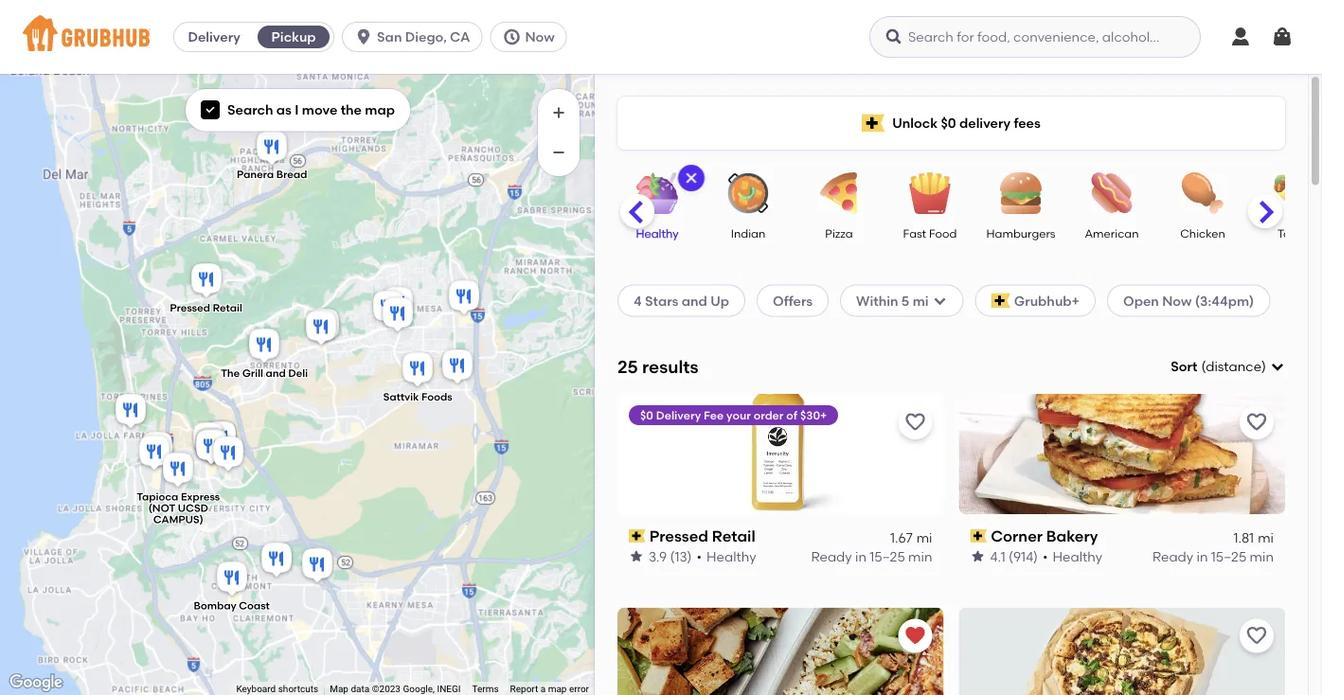 Task type: vqa. For each thing, say whether or not it's contained in the screenshot.
Shell Food Mart Icon
no



Task type: locate. For each thing, give the bounding box(es) containing it.
grubhub+
[[1014, 293, 1080, 309]]

corner bakery logo image
[[959, 394, 1286, 514]]

now right open
[[1163, 293, 1192, 309]]

healthy right (13)
[[707, 548, 757, 564]]

0 horizontal spatial and
[[266, 367, 286, 380]]

and for grill
[[266, 367, 286, 380]]

1.67
[[890, 529, 913, 545]]

min down "1.81 mi"
[[1250, 548, 1274, 564]]

0 horizontal spatial • healthy
[[697, 548, 757, 564]]

1 horizontal spatial healthy
[[707, 548, 757, 564]]

pick up stix image
[[445, 278, 483, 319]]

0 horizontal spatial healthy
[[636, 226, 679, 240]]

retail up the
[[213, 302, 242, 314]]

sort
[[1171, 359, 1198, 375]]

1 vertical spatial now
[[1163, 293, 1192, 309]]

save this restaurant image
[[904, 411, 927, 434], [1246, 411, 1268, 434], [1246, 625, 1268, 648]]

american image
[[1079, 172, 1145, 214]]

1 horizontal spatial •
[[1043, 548, 1048, 564]]

sattvik
[[383, 391, 419, 403]]

1 horizontal spatial pressed
[[650, 527, 709, 545]]

1 subscription pass image from the left
[[629, 530, 646, 543]]

bombay coast image
[[213, 559, 251, 601]]

4.1 (914)
[[990, 548, 1038, 564]]

5
[[902, 293, 910, 309]]

2 15–25 from the left
[[1211, 548, 1247, 564]]

mi for corner bakery
[[1258, 529, 1274, 545]]

0 vertical spatial pressed retail
[[170, 302, 242, 314]]

1 vertical spatial pressed retail
[[650, 527, 756, 545]]

(
[[1202, 359, 1206, 375]]

0 vertical spatial retail
[[213, 302, 242, 314]]

and left up
[[682, 293, 707, 309]]

open now (3:44pm)
[[1124, 293, 1254, 309]]

ready in 15–25 min down 1.81
[[1153, 548, 1274, 564]]

2 ready from the left
[[1153, 548, 1194, 564]]

1 horizontal spatial map
[[548, 684, 567, 695]]

15–25 down the 1.67 at right
[[870, 548, 905, 564]]

sipz vegetarian fuzion (clairemont) image
[[298, 546, 336, 587]]

2 • from the left
[[1043, 548, 1048, 564]]

0 horizontal spatial now
[[525, 29, 555, 45]]

in for retail
[[855, 548, 867, 564]]

1 horizontal spatial min
[[1250, 548, 1274, 564]]

$0 down 25 results
[[640, 408, 654, 422]]

bakery
[[1047, 527, 1098, 545]]

indian tandoor - mira mesa image
[[302, 308, 340, 350]]

1 15–25 from the left
[[870, 548, 905, 564]]

1 horizontal spatial pressed retail
[[650, 527, 756, 545]]

1 ready in 15–25 min from the left
[[811, 548, 933, 564]]

1 ready from the left
[[811, 548, 852, 564]]

fast food
[[903, 226, 957, 240]]

sattvik foods image
[[399, 350, 437, 391]]

0 horizontal spatial pressed
[[170, 302, 210, 314]]

25
[[618, 356, 638, 377]]

map
[[330, 684, 349, 695]]

keyboard shortcuts button
[[236, 683, 318, 695]]

15–25 down 1.81
[[1211, 548, 1247, 564]]

1 horizontal spatial subscription pass image
[[971, 530, 987, 543]]

15–25
[[870, 548, 905, 564], [1211, 548, 1247, 564]]

offers
[[773, 293, 813, 309]]

hamburgers
[[987, 226, 1056, 240]]

2 min from the left
[[1250, 548, 1274, 564]]

search as i move the map
[[227, 102, 395, 118]]

pressed retail logo image
[[618, 394, 944, 514]]

pizza
[[825, 226, 853, 240]]

bread
[[276, 168, 307, 181]]

diego,
[[405, 29, 447, 45]]

1 vertical spatial grubhub plus flag logo image
[[991, 293, 1011, 308]]

svg image
[[1271, 26, 1294, 48], [502, 27, 521, 46], [205, 104, 216, 116], [933, 293, 948, 308]]

• right (13)
[[697, 548, 702, 564]]

svg image inside field
[[1270, 359, 1286, 374]]

1 horizontal spatial ready in 15–25 min
[[1153, 548, 1274, 564]]

• healthy right (13)
[[697, 548, 757, 564]]

None field
[[1171, 357, 1286, 376]]

foods
[[422, 391, 452, 403]]

1 horizontal spatial $0
[[941, 115, 956, 131]]

retail down 'pressed retail logo'
[[712, 527, 756, 545]]

pizza image
[[806, 172, 872, 214]]

coast
[[239, 600, 270, 612]]

• healthy down bakery at bottom right
[[1043, 548, 1103, 564]]

vitality bowls- san diego image
[[209, 434, 247, 476]]

subscription pass image
[[629, 530, 646, 543], [971, 530, 987, 543]]

mi for pressed retail
[[917, 529, 933, 545]]

now up plus icon
[[525, 29, 555, 45]]

0 vertical spatial now
[[525, 29, 555, 45]]

and for stars
[[682, 293, 707, 309]]

pho kitchen image
[[305, 306, 343, 348]]

1 star icon image from the left
[[629, 549, 644, 564]]

food
[[929, 226, 957, 240]]

0 horizontal spatial min
[[909, 548, 933, 564]]

plant power fast food - ucsd image
[[112, 391, 150, 433]]

pressed retail
[[170, 302, 242, 314], [650, 527, 756, 545]]

2 horizontal spatial healthy
[[1053, 548, 1103, 564]]

grubhub plus flag logo image
[[862, 114, 885, 132], [991, 293, 1011, 308]]

and left deli
[[266, 367, 286, 380]]

star icon image left "3.9"
[[629, 549, 644, 564]]

0 horizontal spatial •
[[697, 548, 702, 564]]

•
[[697, 548, 702, 564], [1043, 548, 1048, 564]]

Search for food, convenience, alcohol... search field
[[870, 16, 1201, 58]]

retail
[[213, 302, 242, 314], [712, 527, 756, 545]]

lemonade restaurant image
[[192, 427, 230, 469]]

0 horizontal spatial 15–25
[[870, 548, 905, 564]]

1 horizontal spatial delivery
[[656, 408, 701, 422]]

1 vertical spatial retail
[[712, 527, 756, 545]]

$0 right unlock
[[941, 115, 956, 131]]

(13)
[[670, 548, 692, 564]]

0 horizontal spatial subscription pass image
[[629, 530, 646, 543]]

2 • healthy from the left
[[1043, 548, 1103, 564]]

• down corner bakery on the bottom right of page
[[1043, 548, 1048, 564]]

0 vertical spatial pressed
[[170, 302, 210, 314]]

$30+
[[800, 408, 827, 422]]

true food kitchen logo image
[[959, 608, 1286, 695]]

tapioca express (not ucsd campus) image
[[159, 450, 197, 492]]

0 vertical spatial map
[[365, 102, 395, 118]]

ca
[[450, 29, 470, 45]]

svg image
[[1230, 26, 1252, 48], [354, 27, 373, 46], [885, 27, 904, 46], [684, 171, 699, 186], [1270, 359, 1286, 374]]

1 vertical spatial and
[[266, 367, 286, 380]]

2 subscription pass image from the left
[[971, 530, 987, 543]]

subscription pass image for corner bakery
[[971, 530, 987, 543]]

and
[[682, 293, 707, 309], [266, 367, 286, 380]]

ready in 15–25 min down the 1.67 at right
[[811, 548, 933, 564]]

unlock $0 delivery fees
[[893, 115, 1041, 131]]

healthy down bakery at bottom right
[[1053, 548, 1103, 564]]

tapioca express (not ucsd campus)
[[137, 491, 220, 526]]

healthy down healthy image
[[636, 226, 679, 240]]

plus icon image
[[549, 103, 568, 122]]

retail inside "map" region
[[213, 302, 242, 314]]

pressed
[[170, 302, 210, 314], [650, 527, 709, 545]]

1 horizontal spatial in
[[1197, 548, 1208, 564]]

tapioca
[[137, 491, 178, 504]]

delivery
[[188, 29, 240, 45], [656, 408, 701, 422]]

0 horizontal spatial delivery
[[188, 29, 240, 45]]

0 vertical spatial delivery
[[188, 29, 240, 45]]

saved restaurant button
[[899, 619, 933, 653]]

and inside "map" region
[[266, 367, 286, 380]]

grubhub plus flag logo image left the grubhub+ at the right
[[991, 293, 1011, 308]]

0 horizontal spatial retail
[[213, 302, 242, 314]]

fees
[[1014, 115, 1041, 131]]

panera bread image
[[253, 128, 291, 170]]

0 horizontal spatial $0
[[640, 408, 654, 422]]

mi right the 1.67 at right
[[917, 529, 933, 545]]

1 horizontal spatial ready
[[1153, 548, 1194, 564]]

0 horizontal spatial ready in 15–25 min
[[811, 548, 933, 564]]

pressed retail up (13)
[[650, 527, 756, 545]]

ready in 15–25 min for corner bakery
[[1153, 548, 1274, 564]]

delivery
[[960, 115, 1011, 131]]

healthy
[[636, 226, 679, 240], [707, 548, 757, 564], [1053, 548, 1103, 564]]

star icon image for pressed retail
[[629, 549, 644, 564]]

$0
[[941, 115, 956, 131], [640, 408, 654, 422]]

1 horizontal spatial grubhub plus flag logo image
[[991, 293, 1011, 308]]

terms
[[472, 684, 499, 695]]

• healthy
[[697, 548, 757, 564], [1043, 548, 1103, 564]]

delivery left pickup
[[188, 29, 240, 45]]

bombay
[[194, 600, 236, 612]]

(not
[[148, 502, 175, 515]]

(914)
[[1009, 548, 1038, 564]]

1 in from the left
[[855, 548, 867, 564]]

1 • healthy from the left
[[697, 548, 757, 564]]

open
[[1124, 293, 1159, 309]]

now inside button
[[525, 29, 555, 45]]

within
[[856, 293, 899, 309]]

in
[[855, 548, 867, 564], [1197, 548, 1208, 564]]

0 horizontal spatial in
[[855, 548, 867, 564]]

saved restaurant image
[[904, 625, 927, 648]]

1 min from the left
[[909, 548, 933, 564]]

2 ready in 15–25 min from the left
[[1153, 548, 1274, 564]]

0 horizontal spatial pressed retail
[[170, 302, 242, 314]]

main navigation navigation
[[0, 0, 1322, 74]]

0 vertical spatial grubhub plus flag logo image
[[862, 114, 885, 132]]

1 horizontal spatial now
[[1163, 293, 1192, 309]]

sort ( distance )
[[1171, 359, 1267, 375]]

fast food image
[[897, 172, 963, 214]]

grill
[[242, 367, 263, 380]]

stars
[[645, 293, 679, 309]]

san
[[377, 29, 402, 45]]

nekter juice bar image
[[138, 429, 176, 471]]

save this restaurant button for true food kitchen logo
[[1240, 619, 1274, 653]]

ready for corner bakery
[[1153, 548, 1194, 564]]

1 horizontal spatial • healthy
[[1043, 548, 1103, 564]]

0 vertical spatial $0
[[941, 115, 956, 131]]

0 horizontal spatial star icon image
[[629, 549, 644, 564]]

1 vertical spatial $0
[[640, 408, 654, 422]]

min down 1.67 mi
[[909, 548, 933, 564]]

search
[[227, 102, 273, 118]]

campus)
[[153, 514, 203, 526]]

terms link
[[472, 684, 499, 695]]

1 horizontal spatial and
[[682, 293, 707, 309]]

1 horizontal spatial 15–25
[[1211, 548, 1247, 564]]

1 horizontal spatial star icon image
[[971, 549, 986, 564]]

2 star icon image from the left
[[971, 549, 986, 564]]

map
[[365, 102, 395, 118], [548, 684, 567, 695]]

min
[[909, 548, 933, 564], [1250, 548, 1274, 564]]

map right the
[[365, 102, 395, 118]]

now
[[525, 29, 555, 45], [1163, 293, 1192, 309]]

map region
[[0, 73, 603, 695]]

grubhub plus flag logo image left unlock
[[862, 114, 885, 132]]

american
[[1085, 226, 1139, 240]]

sweetgreen logo image
[[618, 608, 944, 695]]

4
[[634, 293, 642, 309]]

deli
[[288, 367, 308, 380]]

0 horizontal spatial ready
[[811, 548, 852, 564]]

mi right 1.81
[[1258, 529, 1274, 545]]

pickup button
[[254, 22, 334, 52]]

wow bao image
[[258, 540, 296, 582]]

1 • from the left
[[697, 548, 702, 564]]

map right a
[[548, 684, 567, 695]]

hamburgers image
[[988, 172, 1054, 214]]

0 horizontal spatial grubhub plus flag logo image
[[862, 114, 885, 132]]

save this restaurant button for corner bakery logo
[[1240, 405, 1274, 439]]

grubhub plus flag logo image for grubhub+
[[991, 293, 1011, 308]]

star icon image
[[629, 549, 644, 564], [971, 549, 986, 564]]

2 in from the left
[[1197, 548, 1208, 564]]

none field containing sort
[[1171, 357, 1286, 376]]

tacos
[[1278, 226, 1310, 240]]

star icon image left 4.1 at the right of page
[[971, 549, 986, 564]]

delivery button
[[174, 22, 254, 52]]

• healthy for bakery
[[1043, 548, 1103, 564]]

delivery left fee
[[656, 408, 701, 422]]

15–25 for pressed retail
[[870, 548, 905, 564]]

0 vertical spatial and
[[682, 293, 707, 309]]

pressed retail up the
[[170, 302, 242, 314]]



Task type: describe. For each thing, give the bounding box(es) containing it.
joe & the juice image
[[193, 426, 231, 468]]

pressed retail image
[[188, 261, 225, 302]]

• healthy for retail
[[697, 548, 757, 564]]

san diego, ca button
[[342, 22, 490, 52]]

oakberry acai bowls & smoothies | la jolla image
[[193, 426, 231, 468]]

up
[[711, 293, 729, 309]]

san diego, ca
[[377, 29, 470, 45]]

panera
[[237, 168, 274, 181]]

keyboard shortcuts
[[236, 684, 318, 695]]

sweetgreen image
[[202, 419, 240, 460]]

within 5 mi
[[856, 293, 929, 309]]

ucsd
[[178, 502, 208, 515]]

1.67 mi
[[890, 529, 933, 545]]

corner bakery image
[[202, 419, 240, 460]]

$0 delivery fee your order of $30+
[[640, 408, 827, 422]]

svg image inside now button
[[502, 27, 521, 46]]

ready for pressed retail
[[811, 548, 852, 564]]

ready in 15–25 min for pressed retail
[[811, 548, 933, 564]]

boba love 2 image
[[439, 347, 476, 388]]

4.1
[[990, 548, 1006, 564]]

min for pressed retail
[[909, 548, 933, 564]]

of
[[787, 408, 798, 422]]

healthy for corner bakery
[[1053, 548, 1103, 564]]

inegi
[[437, 684, 461, 695]]

25 results
[[618, 356, 699, 377]]

1 vertical spatial delivery
[[656, 408, 701, 422]]

order
[[754, 408, 784, 422]]

minus icon image
[[549, 143, 568, 162]]

fast
[[903, 226, 927, 240]]

0 horizontal spatial map
[[365, 102, 395, 118]]

subscription pass image for pressed retail
[[629, 530, 646, 543]]

report a map error link
[[510, 684, 589, 695]]

corner bakery
[[991, 527, 1098, 545]]

(3:44pm)
[[1195, 293, 1254, 309]]

delivery inside delivery button
[[188, 29, 240, 45]]

broken yolk cafe image
[[369, 288, 407, 330]]

sattvik foods
[[383, 391, 452, 403]]

error
[[569, 684, 589, 695]]

star icon image for corner bakery
[[971, 549, 986, 564]]

corner
[[991, 527, 1043, 545]]

true food kitchen image
[[189, 420, 227, 461]]

annapurna indian cuisine image
[[379, 295, 417, 336]]

grubhub plus flag logo image for unlock $0 delivery fees
[[862, 114, 885, 132]]

i
[[295, 102, 299, 118]]

map data ©2023 google, inegi
[[330, 684, 461, 695]]

pickup
[[272, 29, 316, 45]]

the grill and deli image
[[245, 326, 283, 368]]

in for bakery
[[1197, 548, 1208, 564]]

panera bread
[[237, 168, 307, 181]]

1 vertical spatial map
[[548, 684, 567, 695]]

google,
[[403, 684, 435, 695]]

report
[[510, 684, 538, 695]]

15–25 for corner bakery
[[1211, 548, 1247, 564]]

indian image
[[715, 172, 782, 214]]

now button
[[490, 22, 575, 52]]

• for corner
[[1043, 548, 1048, 564]]

indian
[[731, 226, 766, 240]]

distance
[[1206, 359, 1262, 375]]

data
[[351, 684, 370, 695]]

express
[[181, 491, 220, 504]]

red lobster image
[[379, 284, 417, 326]]

bj's restaurant & brewhouse image
[[135, 433, 173, 475]]

save this restaurant image for corner bakery logo
[[1246, 411, 1268, 434]]

save this restaurant image for true food kitchen logo
[[1246, 625, 1268, 648]]

a
[[541, 684, 546, 695]]

unlock
[[893, 115, 938, 131]]

the grill and deli
[[221, 367, 308, 380]]

the
[[221, 367, 240, 380]]

1.81 mi
[[1234, 529, 1274, 545]]

©2023
[[372, 684, 401, 695]]

1 horizontal spatial retail
[[712, 527, 756, 545]]

1.81
[[1234, 529, 1254, 545]]

bombay coast
[[194, 600, 270, 612]]

pressed inside "map" region
[[170, 302, 210, 314]]

4 stars and up
[[634, 293, 729, 309]]

svg image inside san diego, ca button
[[354, 27, 373, 46]]

3.9 (13)
[[649, 548, 692, 564]]

healthy image
[[624, 172, 691, 214]]

mi right 5
[[913, 293, 929, 309]]

3.9
[[649, 548, 667, 564]]

healthy for pressed retail
[[707, 548, 757, 564]]

shortcuts
[[278, 684, 318, 695]]

1 vertical spatial pressed
[[650, 527, 709, 545]]

as
[[276, 102, 292, 118]]

results
[[642, 356, 699, 377]]

google image
[[5, 671, 67, 695]]

report a map error
[[510, 684, 589, 695]]

• for pressed
[[697, 548, 702, 564]]

chicken
[[1181, 226, 1226, 240]]

move
[[302, 102, 338, 118]]

the
[[341, 102, 362, 118]]

your
[[727, 408, 751, 422]]

chicken image
[[1170, 172, 1236, 214]]

keyboard
[[236, 684, 276, 695]]

min for corner bakery
[[1250, 548, 1274, 564]]

pressed retail inside "map" region
[[170, 302, 242, 314]]

)
[[1262, 359, 1267, 375]]



